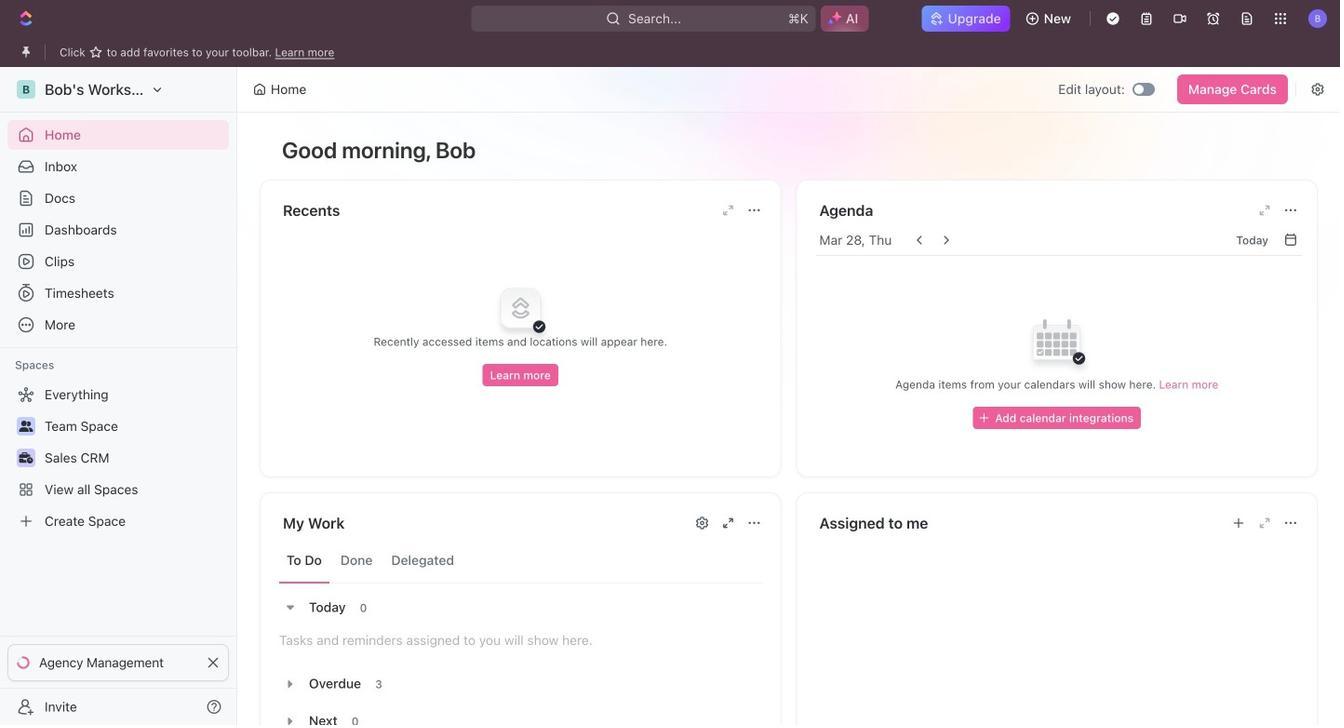 Task type: vqa. For each thing, say whether or not it's contained in the screenshot.
tree at the left bottom of page inside Sidebar navigation
yes



Task type: locate. For each thing, give the bounding box(es) containing it.
tree
[[7, 380, 229, 536]]

no recent items image
[[484, 271, 558, 345]]

sidebar navigation
[[0, 67, 241, 725]]

business time image
[[19, 453, 33, 464]]

tab list
[[279, 538, 762, 584]]

bob's workspace, , element
[[17, 80, 35, 99]]

tree inside sidebar 'navigation'
[[7, 380, 229, 536]]



Task type: describe. For each thing, give the bounding box(es) containing it.
user group image
[[19, 421, 33, 432]]



